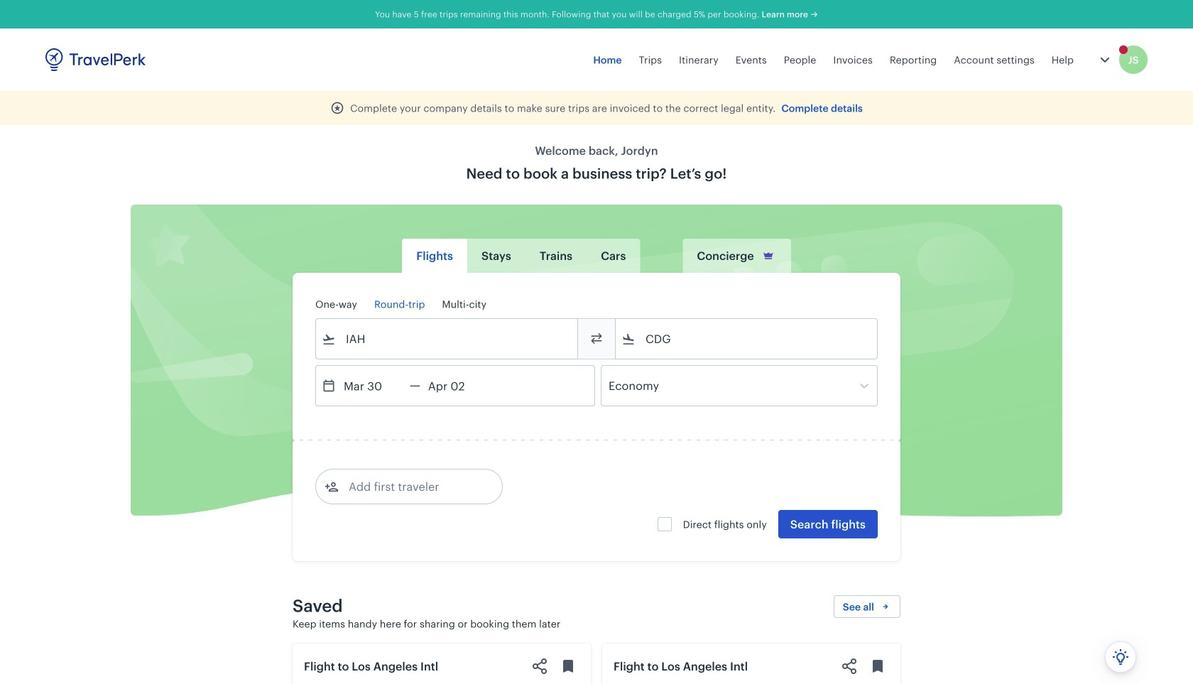 Task type: vqa. For each thing, say whether or not it's contained in the screenshot.
from SEARCH BOX
yes



Task type: describe. For each thing, give the bounding box(es) containing it.
Return text field
[[421, 366, 494, 406]]

Depart text field
[[336, 366, 410, 406]]

To search field
[[636, 328, 859, 350]]



Task type: locate. For each thing, give the bounding box(es) containing it.
From search field
[[336, 328, 559, 350]]

Add first traveler search field
[[339, 475, 487, 498]]



